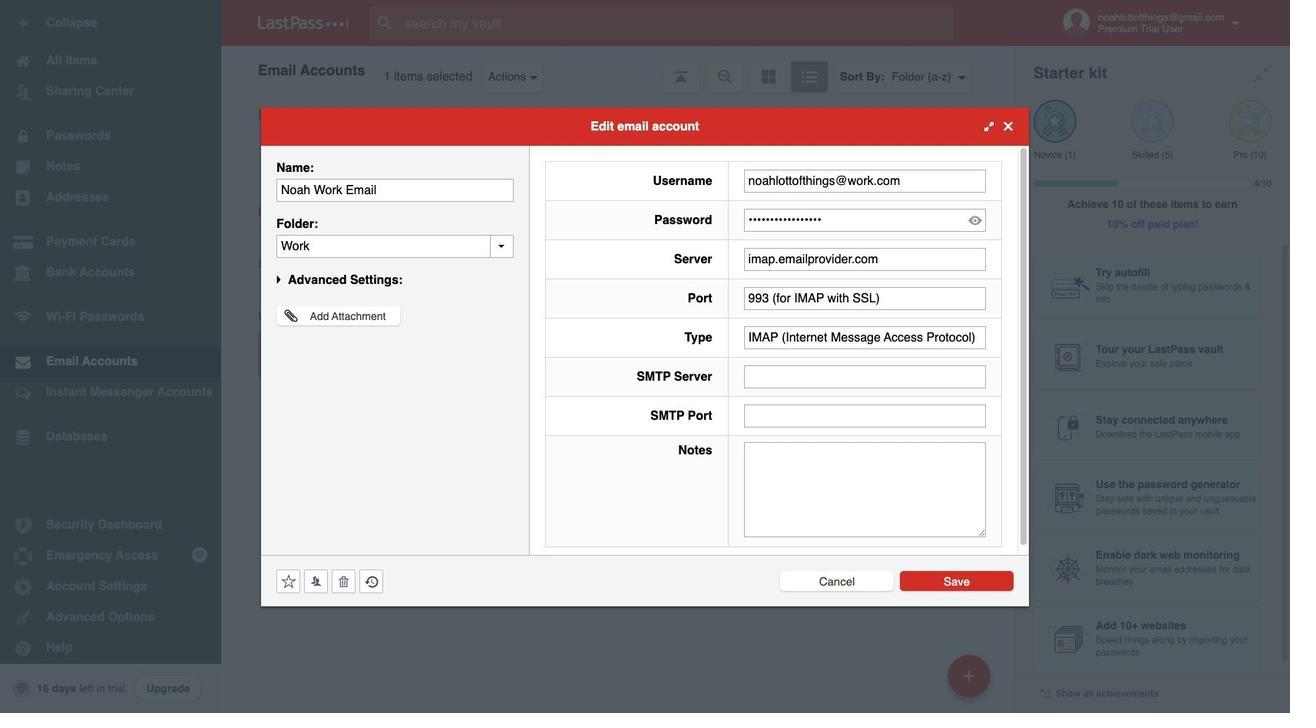 Task type: locate. For each thing, give the bounding box(es) containing it.
dialog
[[261, 107, 1029, 607]]

lastpass image
[[258, 16, 349, 30]]

main navigation navigation
[[0, 0, 221, 714]]

None password field
[[744, 209, 986, 232]]

None text field
[[744, 248, 986, 271], [744, 287, 986, 310], [744, 248, 986, 271], [744, 287, 986, 310]]

None text field
[[744, 169, 986, 192], [277, 179, 514, 202], [277, 235, 514, 258], [744, 326, 986, 349], [744, 365, 986, 388], [744, 404, 986, 428], [744, 442, 986, 537], [744, 169, 986, 192], [277, 179, 514, 202], [277, 235, 514, 258], [744, 326, 986, 349], [744, 365, 986, 388], [744, 404, 986, 428], [744, 442, 986, 537]]

Search search field
[[370, 6, 984, 40]]



Task type: vqa. For each thing, say whether or not it's contained in the screenshot.
text field
yes



Task type: describe. For each thing, give the bounding box(es) containing it.
search my vault text field
[[370, 6, 984, 40]]

vault options navigation
[[221, 46, 1016, 92]]

new item image
[[964, 671, 975, 682]]

new item navigation
[[943, 651, 1000, 714]]



